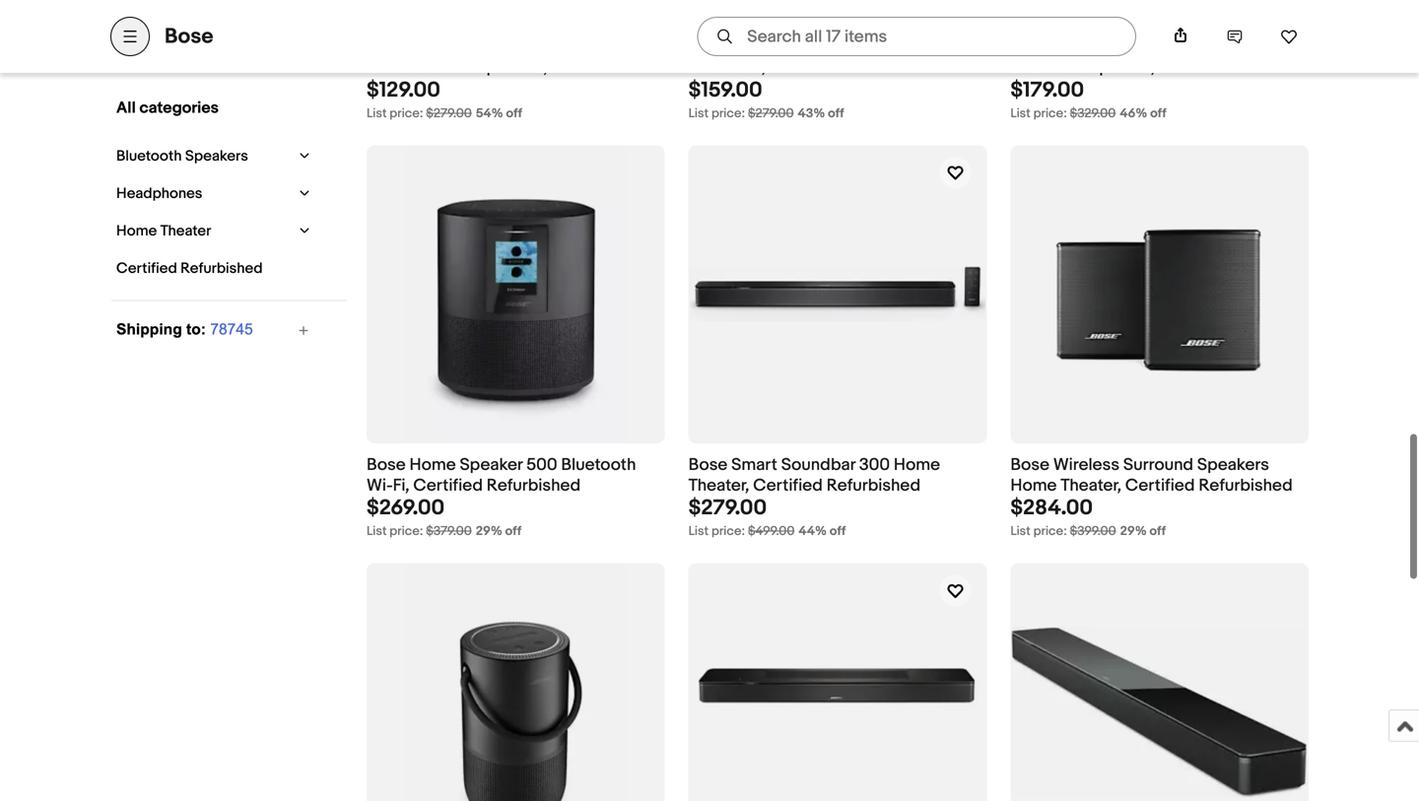 Task type: vqa. For each thing, say whether or not it's contained in the screenshot.
Speaker within Bose TV Speaker Home Theater Soundbar, Certified Refurbished
yes



Task type: locate. For each thing, give the bounding box(es) containing it.
certified inside bose quietcomfort noise cancelling bluetooth headphones, certified refurbished
[[552, 57, 621, 78]]

list inside $284.00 list price: $399.00 29% off
[[1010, 524, 1031, 539]]

bose soundbar 700 home theater, certified refurbished : quick view image
[[1012, 627, 1307, 798]]

bose soundlink revolve+ ii outdoor bluetooth speaker, certified refurbished
[[1010, 37, 1289, 98]]

0 horizontal spatial theater
[[160, 222, 211, 240]]

speakers
[[185, 147, 248, 165], [1197, 455, 1269, 475]]

$269.00 list price: $379.00 29% off
[[367, 495, 521, 539]]

bose quietcomfort noise cancelling bluetooth headphones, certified refurbished button
[[367, 37, 665, 98]]

price: down $179.00
[[1033, 106, 1067, 121]]

price: down $129.00
[[390, 106, 423, 121]]

1 horizontal spatial speaker
[[756, 37, 819, 57]]

off inside $179.00 list price: $329.00 46% off
[[1150, 106, 1166, 121]]

home inside bose tv speaker home theater soundbar, certified refurbished
[[822, 37, 869, 57]]

theater, up $499.00
[[688, 475, 749, 496]]

all categories link
[[111, 94, 310, 123]]

off inside $159.00 list price: $279.00 43% off
[[828, 106, 844, 121]]

$279.00 list price: $499.00 44% off
[[688, 495, 846, 539]]

bose soundlink revolve+ ii outdoor bluetooth speaker, certified refurbished button
[[1010, 37, 1309, 98]]

home
[[822, 37, 869, 57], [116, 222, 157, 240], [409, 455, 456, 475], [894, 455, 940, 475], [1010, 475, 1057, 496]]

$284.00
[[1010, 495, 1093, 521]]

29% right $399.00
[[1120, 524, 1147, 539]]

off inside $279.00 list price: $499.00 44% off
[[830, 524, 846, 539]]

list inside $179.00 list price: $329.00 46% off
[[1010, 106, 1031, 121]]

certified inside the bose home speaker 500 bluetooth wi-fi, certified refurbished
[[413, 475, 483, 496]]

price: inside $179.00 list price: $329.00 46% off
[[1033, 106, 1067, 121]]

off right '44%'
[[830, 524, 846, 539]]

$159.00
[[688, 77, 762, 103]]

list down $179.00
[[1010, 106, 1031, 121]]

off down bose home speaker 500 bluetooth wi-fi, certified refurbished button
[[505, 524, 521, 539]]

price:
[[390, 106, 423, 121], [711, 106, 745, 121], [1033, 106, 1067, 121], [390, 524, 423, 539], [711, 524, 745, 539], [1033, 524, 1067, 539]]

off
[[506, 106, 522, 121], [828, 106, 844, 121], [1150, 106, 1166, 121], [505, 524, 521, 539], [830, 524, 846, 539], [1150, 524, 1166, 539]]

speaker for $269.00
[[460, 455, 523, 475]]

2 29% from the left
[[1120, 524, 1147, 539]]

1 vertical spatial speakers
[[1197, 455, 1269, 475]]

bose left tv
[[688, 37, 728, 57]]

shipping to: 78745
[[116, 321, 253, 338]]

theater inside bose tv speaker home theater soundbar, certified refurbished
[[873, 37, 930, 57]]

off for $279.00
[[830, 524, 846, 539]]

bose inside bose wireless surround speakers home theater, certified refurbished
[[1010, 455, 1049, 475]]

price: inside $284.00 list price: $399.00 29% off
[[1033, 524, 1067, 539]]

bose smart soundbar 300 home theater, certified refurbished button
[[688, 455, 987, 496]]

0 vertical spatial speaker
[[756, 37, 819, 57]]

price: left $499.00
[[711, 524, 745, 539]]

price: inside $159.00 list price: $279.00 43% off
[[711, 106, 745, 121]]

soundlink
[[1053, 37, 1133, 57]]

soundbar
[[781, 455, 855, 475]]

bluetooth speakers link
[[111, 142, 291, 170]]

29% for $284.00
[[1120, 524, 1147, 539]]

list for $179.00
[[1010, 106, 1031, 121]]

off inside $129.00 list price: $279.00 54% off
[[506, 106, 522, 121]]

price: inside $279.00 list price: $499.00 44% off
[[711, 524, 745, 539]]

0 vertical spatial theater
[[873, 37, 930, 57]]

bose
[[165, 24, 213, 49], [367, 37, 406, 57], [688, 37, 728, 57], [1010, 37, 1049, 57], [367, 455, 406, 475], [688, 455, 728, 475], [1010, 455, 1049, 475]]

1 horizontal spatial speakers
[[1197, 455, 1269, 475]]

list inside $129.00 list price: $279.00 54% off
[[367, 106, 387, 121]]

price: down $284.00 on the bottom right of the page
[[1033, 524, 1067, 539]]

0 horizontal spatial theater,
[[688, 475, 749, 496]]

off right 54% at the left top
[[506, 106, 522, 121]]

$279.00 left the 43%
[[748, 106, 794, 121]]

Search all 17 items field
[[697, 17, 1136, 56]]

29% inside $284.00 list price: $399.00 29% off
[[1120, 524, 1147, 539]]

list inside $279.00 list price: $499.00 44% off
[[688, 524, 709, 539]]

bose up categories
[[165, 24, 213, 49]]

bose for bose tv speaker home theater soundbar, certified refurbished
[[688, 37, 728, 57]]

$399.00
[[1070, 524, 1116, 539]]

bose inside the bose home speaker 500 bluetooth wi-fi, certified refurbished
[[367, 455, 406, 475]]

wireless
[[1053, 455, 1119, 475]]

1 theater, from the left
[[688, 475, 749, 496]]

54%
[[476, 106, 503, 121]]

theater, up $399.00
[[1061, 475, 1122, 496]]

bose up $269.00 at the left
[[367, 455, 406, 475]]

off for $129.00
[[506, 106, 522, 121]]

refurbished inside the bose home speaker 500 bluetooth wi-fi, certified refurbished
[[487, 475, 581, 496]]

1 29% from the left
[[476, 524, 502, 539]]

headphones
[[116, 185, 202, 203]]

list down $284.00 on the bottom right of the page
[[1010, 524, 1031, 539]]

bose smart soundbar 300 home theater, certified refurbished : quick view image
[[690, 267, 985, 322]]

bose inside bose smart soundbar 300 home theater, certified refurbished
[[688, 455, 728, 475]]

29% right $379.00
[[476, 524, 502, 539]]

bose home speaker 500 bluetooth wi-fi, certified refurbished button
[[367, 455, 665, 496]]

price: inside '$269.00 list price: $379.00 29% off'
[[390, 524, 423, 539]]

certified refurbished link
[[111, 255, 303, 282]]

off inside '$269.00 list price: $379.00 29% off'
[[505, 524, 521, 539]]

0 horizontal spatial 29%
[[476, 524, 502, 539]]

$329.00
[[1070, 106, 1116, 121]]

price: for $279.00
[[711, 524, 745, 539]]

$129.00 list price: $279.00 54% off
[[367, 77, 522, 121]]

all
[[116, 99, 136, 118]]

list down $159.00
[[688, 106, 709, 121]]

bluetooth left headphones,
[[367, 57, 442, 78]]

bluetooth
[[367, 57, 442, 78], [1010, 57, 1085, 78], [116, 147, 182, 165], [561, 455, 636, 475]]

bluetooth inside the bose home speaker 500 bluetooth wi-fi, certified refurbished
[[561, 455, 636, 475]]

$279.00 for $129.00
[[426, 106, 472, 121]]

1 vertical spatial speaker
[[460, 455, 523, 475]]

bose up $179.00
[[1010, 37, 1049, 57]]

price: for $159.00
[[711, 106, 745, 121]]

speaker inside bose tv speaker home theater soundbar, certified refurbished
[[756, 37, 819, 57]]

bose home speaker 500 bluetooth wi-fi, certified refurbished
[[367, 455, 636, 496]]

refurbished
[[843, 57, 937, 78], [367, 78, 461, 98], [1010, 78, 1104, 98], [180, 260, 263, 277], [487, 475, 581, 496], [827, 475, 921, 496], [1199, 475, 1293, 496]]

theater inside home theater link
[[160, 222, 211, 240]]

bose inside bose quietcomfort noise cancelling bluetooth headphones, certified refurbished
[[367, 37, 406, 57]]

speakers right surround
[[1197, 455, 1269, 475]]

off inside $284.00 list price: $399.00 29% off
[[1150, 524, 1166, 539]]

list
[[367, 106, 387, 121], [688, 106, 709, 121], [1010, 106, 1031, 121], [367, 524, 387, 539], [688, 524, 709, 539], [1010, 524, 1031, 539]]

tv
[[731, 37, 752, 57]]

off right the 43%
[[828, 106, 844, 121]]

home inside bose wireless surround speakers home theater, certified refurbished
[[1010, 475, 1057, 496]]

44%
[[799, 524, 827, 539]]

bose smart soundbar 600 home theater, certified refurbished : quick view image
[[690, 602, 985, 801]]

refurbished inside bose wireless surround speakers home theater, certified refurbished
[[1199, 475, 1293, 496]]

bose inside "bose soundlink revolve+ ii outdoor bluetooth speaker, certified refurbished"
[[1010, 37, 1049, 57]]

bose for bose smart soundbar 300 home theater, certified refurbished
[[688, 455, 728, 475]]

0 horizontal spatial speaker
[[460, 455, 523, 475]]

1 horizontal spatial theater
[[873, 37, 930, 57]]

bose for bose home speaker 500 bluetooth wi-fi, certified refurbished
[[367, 455, 406, 475]]

speaker inside the bose home speaker 500 bluetooth wi-fi, certified refurbished
[[460, 455, 523, 475]]

$279.00 inside $159.00 list price: $279.00 43% off
[[748, 106, 794, 121]]

list left $499.00
[[688, 524, 709, 539]]

bluetooth right 500
[[561, 455, 636, 475]]

bose up $129.00
[[367, 37, 406, 57]]

29%
[[476, 524, 502, 539], [1120, 524, 1147, 539]]

headphones,
[[445, 57, 548, 78]]

1 vertical spatial theater
[[160, 222, 211, 240]]

1 horizontal spatial 29%
[[1120, 524, 1147, 539]]

bose inside bose tv speaker home theater soundbar, certified refurbished
[[688, 37, 728, 57]]

$279.00 left 54% at the left top
[[426, 106, 472, 121]]

certified inside "bose soundlink revolve+ ii outdoor bluetooth speaker, certified refurbished"
[[1159, 57, 1229, 78]]

soundbar,
[[688, 57, 766, 78]]

theater
[[873, 37, 930, 57], [160, 222, 211, 240]]

$279.00 up $499.00
[[688, 495, 767, 521]]

certified inside bose tv speaker home theater soundbar, certified refurbished
[[770, 57, 839, 78]]

bose home speaker 500 bluetooth wi-fi, certified refurbished : quick view image
[[405, 146, 627, 442]]

speakers up 'headphones' link
[[185, 147, 248, 165]]

certified
[[552, 57, 621, 78], [770, 57, 839, 78], [1159, 57, 1229, 78], [116, 260, 177, 277], [413, 475, 483, 496], [753, 475, 823, 496], [1125, 475, 1195, 496]]

theater, inside bose smart soundbar 300 home theater, certified refurbished
[[688, 475, 749, 496]]

home theater link
[[111, 217, 291, 245]]

home inside bose smart soundbar 300 home theater, certified refurbished
[[894, 455, 940, 475]]

off right 46%
[[1150, 106, 1166, 121]]

29% inside '$269.00 list price: $379.00 29% off'
[[476, 524, 502, 539]]

list inside '$269.00 list price: $379.00 29% off'
[[367, 524, 387, 539]]

2 theater, from the left
[[1061, 475, 1122, 496]]

speaker left 500
[[460, 455, 523, 475]]

bose wireless surround speakers home theater, certified refurbished
[[1010, 455, 1293, 496]]

speaker
[[756, 37, 819, 57], [460, 455, 523, 475]]

29% for $269.00
[[476, 524, 502, 539]]

bluetooth up $329.00
[[1010, 57, 1085, 78]]

$179.00
[[1010, 77, 1084, 103]]

home inside the bose home speaker 500 bluetooth wi-fi, certified refurbished
[[409, 455, 456, 475]]

1 horizontal spatial theater,
[[1061, 475, 1122, 496]]

off down bose wireless surround speakers home theater, certified refurbished button
[[1150, 524, 1166, 539]]

list down $269.00 at the left
[[367, 524, 387, 539]]

300
[[859, 455, 890, 475]]

0 horizontal spatial speakers
[[185, 147, 248, 165]]

list inside $159.00 list price: $279.00 43% off
[[688, 106, 709, 121]]

$279.00 inside $129.00 list price: $279.00 54% off
[[426, 106, 472, 121]]

wi-
[[367, 475, 393, 496]]

bose left smart
[[688, 455, 728, 475]]

list for $279.00
[[688, 524, 709, 539]]

bose up $284.00 on the bottom right of the page
[[1010, 455, 1049, 475]]

speaker right tv
[[756, 37, 819, 57]]

price: down $159.00
[[711, 106, 745, 121]]

list down $129.00
[[367, 106, 387, 121]]

theater, inside bose wireless surround speakers home theater, certified refurbished
[[1061, 475, 1122, 496]]

$279.00
[[426, 106, 472, 121], [748, 106, 794, 121], [688, 495, 767, 521]]

theater,
[[688, 475, 749, 496], [1061, 475, 1122, 496]]

price: down $269.00 at the left
[[390, 524, 423, 539]]

price: inside $129.00 list price: $279.00 54% off
[[390, 106, 423, 121]]



Task type: describe. For each thing, give the bounding box(es) containing it.
bose tv speaker home theater soundbar, certified refurbished button
[[688, 37, 987, 78]]

$159.00 list price: $279.00 43% off
[[688, 77, 844, 121]]

cancelling
[[570, 37, 653, 57]]

headphones link
[[111, 180, 291, 207]]

$179.00 list price: $329.00 46% off
[[1010, 77, 1166, 121]]

refurbished inside bose smart soundbar 300 home theater, certified refurbished
[[827, 475, 921, 496]]

bose link
[[165, 24, 213, 49]]

theater, for wireless
[[1061, 475, 1122, 496]]

bose wireless surround speakers home theater, certified refurbished button
[[1010, 455, 1309, 496]]

save this seller bose image
[[1280, 28, 1298, 45]]

price: for $179.00
[[1033, 106, 1067, 121]]

noise
[[522, 37, 566, 57]]

$279.00 inside $279.00 list price: $499.00 44% off
[[688, 495, 767, 521]]

home theater
[[116, 222, 211, 240]]

certified refurbished
[[116, 260, 263, 277]]

off for $284.00
[[1150, 524, 1166, 539]]

bose wireless surround speakers home theater, certified refurbished : quick view image
[[1012, 183, 1307, 405]]

all categories
[[116, 99, 219, 118]]

0 vertical spatial speakers
[[185, 147, 248, 165]]

bluetooth inside bose quietcomfort noise cancelling bluetooth headphones, certified refurbished
[[367, 57, 442, 78]]

$284.00 list price: $399.00 29% off
[[1010, 495, 1166, 539]]

46%
[[1120, 106, 1147, 121]]

speaker,
[[1089, 57, 1155, 78]]

$269.00
[[367, 495, 445, 521]]

bose for bose wireless surround speakers home theater, certified refurbished
[[1010, 455, 1049, 475]]

price: for $269.00
[[390, 524, 423, 539]]

$499.00
[[748, 524, 795, 539]]

price: for $129.00
[[390, 106, 423, 121]]

refurbished inside "bose soundlink revolve+ ii outdoor bluetooth speaker, certified refurbished"
[[1010, 78, 1104, 98]]

list for $159.00
[[688, 106, 709, 121]]

bluetooth speakers
[[116, 147, 248, 165]]

bose tv speaker home theater soundbar, certified refurbished
[[688, 37, 937, 78]]

theater, for smart
[[688, 475, 749, 496]]

certified inside bose wireless surround speakers home theater, certified refurbished
[[1125, 475, 1195, 496]]

smart
[[731, 455, 777, 475]]

categories
[[139, 99, 219, 118]]

500
[[526, 455, 557, 475]]

to:
[[186, 321, 206, 338]]

list for $129.00
[[367, 106, 387, 121]]

$129.00
[[367, 77, 440, 103]]

price: for $284.00
[[1033, 524, 1067, 539]]

bose portable home speaker bluetooth, certified refurbished : quick view image
[[405, 565, 627, 801]]

certified inside bose smart soundbar 300 home theater, certified refurbished
[[753, 475, 823, 496]]

off for $179.00
[[1150, 106, 1166, 121]]

refurbished inside bose quietcomfort noise cancelling bluetooth headphones, certified refurbished
[[367, 78, 461, 98]]

surround
[[1123, 455, 1193, 475]]

off for $159.00
[[828, 106, 844, 121]]

$279.00 for $159.00
[[748, 106, 794, 121]]

78745
[[210, 321, 253, 338]]

$379.00
[[426, 524, 472, 539]]

list for $284.00
[[1010, 524, 1031, 539]]

outdoor
[[1225, 37, 1289, 57]]

shipping
[[116, 321, 182, 338]]

speaker for $159.00
[[756, 37, 819, 57]]

43%
[[798, 106, 825, 121]]

speakers inside bose wireless surround speakers home theater, certified refurbished
[[1197, 455, 1269, 475]]

refurbished inside bose tv speaker home theater soundbar, certified refurbished
[[843, 57, 937, 78]]

bluetooth inside "bose soundlink revolve+ ii outdoor bluetooth speaker, certified refurbished"
[[1010, 57, 1085, 78]]

list for $269.00
[[367, 524, 387, 539]]

bose for bose soundlink revolve+ ii outdoor bluetooth speaker, certified refurbished
[[1010, 37, 1049, 57]]

ii
[[1212, 37, 1221, 57]]

off for $269.00
[[505, 524, 521, 539]]

bose for bose quietcomfort noise cancelling bluetooth headphones, certified refurbished
[[367, 37, 406, 57]]

bose smart soundbar 300 home theater, certified refurbished
[[688, 455, 940, 496]]

revolve+
[[1137, 37, 1209, 57]]

bluetooth up headphones
[[116, 147, 182, 165]]

quietcomfort
[[409, 37, 518, 57]]

fi,
[[393, 475, 409, 496]]

bose quietcomfort noise cancelling bluetooth headphones, certified refurbished
[[367, 37, 653, 98]]



